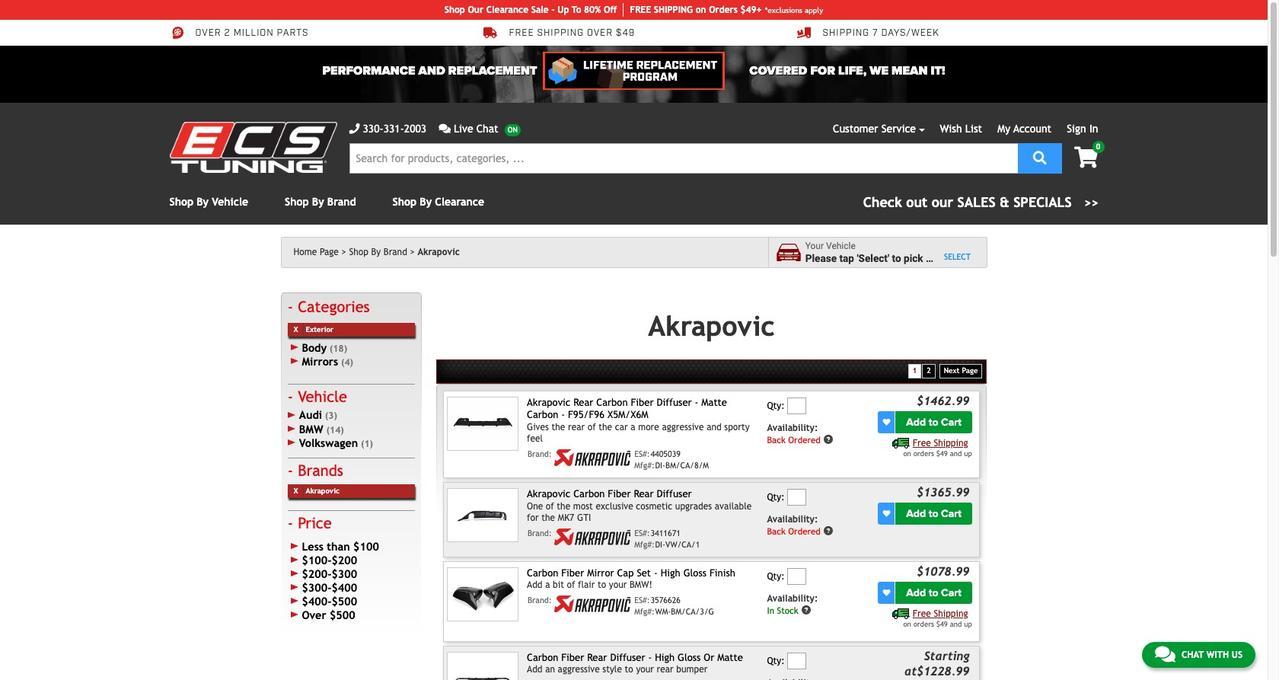Task type: vqa. For each thing, say whether or not it's contained in the screenshot.
Est.
no



Task type: locate. For each thing, give the bounding box(es) containing it.
rear left 'bumper' at the right bottom of page
[[657, 665, 674, 675]]

0 vertical spatial of
[[588, 422, 596, 433]]

2 availability: back ordered from the top
[[767, 514, 821, 537]]

free for $1078.99
[[913, 608, 932, 619]]

and up $1365.99
[[950, 449, 962, 458]]

free shipping on orders $49 and up for $1462.99
[[904, 438, 973, 458]]

3 es#: from the top
[[635, 596, 650, 605]]

shop by brand right home page link
[[349, 247, 407, 257]]

1 vertical spatial diffuser
[[657, 488, 692, 500]]

rear down f95/f96
[[568, 422, 585, 433]]

carbon up an
[[527, 652, 559, 664]]

a right pick
[[926, 252, 932, 264]]

3 qty: from the top
[[767, 571, 785, 582]]

1 vertical spatial free shipping on orders $49 and up
[[904, 608, 973, 628]]

2 orders from the top
[[914, 620, 935, 628]]

2 up from the top
[[965, 620, 973, 628]]

2 add to cart button from the top
[[896, 503, 973, 525]]

akrapovic - corporate logo image up akrapovic carbon fiber rear diffuser "link"
[[555, 449, 631, 466]]

in
[[1090, 123, 1099, 135], [767, 605, 775, 616]]

brand for shop by vehicle
[[327, 196, 356, 208]]

1 vertical spatial clearance
[[435, 196, 485, 208]]

mfg#: down 3411671
[[635, 540, 655, 549]]

mfg#: for $1078.99
[[635, 607, 655, 617]]

of inside akrapovic rear carbon fiber diffuser - matte carbon - f95/f96 x5m/x6m gives the rear of the car a more aggressive and sporty feel
[[588, 422, 596, 433]]

-
[[552, 5, 555, 15], [695, 397, 699, 408], [562, 409, 565, 421], [654, 568, 658, 579], [649, 652, 652, 664]]

in for availability: in stock
[[767, 605, 775, 616]]

0
[[1097, 142, 1101, 151]]

0 horizontal spatial clearance
[[435, 196, 485, 208]]

fiber up flair
[[562, 568, 585, 579]]

1 vertical spatial matte
[[718, 652, 743, 664]]

1 horizontal spatial vehicle
[[298, 388, 347, 406]]

2 vertical spatial brand:
[[528, 596, 552, 605]]

Search text field
[[349, 143, 1018, 174]]

high left or
[[655, 652, 675, 664]]

1 vertical spatial free shipping image
[[893, 609, 910, 620]]

1 back from the top
[[767, 434, 786, 445]]

3 brand: from the top
[[528, 596, 552, 605]]

1 horizontal spatial brand
[[384, 247, 407, 257]]

categories
[[298, 298, 370, 315]]

back
[[767, 434, 786, 445], [767, 526, 786, 537]]

matte inside 'carbon fiber rear diffuser - high gloss or matte add an aggressive style to your rear bumper'
[[718, 652, 743, 664]]

fiber down flair
[[562, 652, 585, 664]]

2 di- from the top
[[656, 540, 666, 549]]

home page link
[[294, 247, 346, 257]]

off
[[604, 5, 617, 15]]

1 free shipping on orders $49 and up from the top
[[904, 438, 973, 458]]

diffuser inside akrapovic rear carbon fiber diffuser - matte carbon - f95/f96 x5m/x6m gives the rear of the car a more aggressive and sporty feel
[[657, 397, 692, 408]]

brand: for $1078.99
[[528, 596, 552, 605]]

in inside availability: in stock
[[767, 605, 775, 616]]

2 right 1
[[927, 367, 931, 375]]

akrapovic - corporate logo image down 'gti'
[[555, 528, 631, 545]]

1 x from the top
[[294, 325, 298, 334]]

rear up f95/f96
[[574, 397, 594, 408]]

to left pick
[[892, 252, 902, 264]]

di- down 3411671
[[656, 540, 666, 549]]

add left bit
[[527, 580, 543, 591]]

0 vertical spatial add to wish list image
[[883, 418, 891, 426]]

next page link
[[940, 364, 983, 379]]

x
[[294, 325, 298, 334], [294, 487, 298, 495]]

2 akrapovic - corporate logo image from the top
[[555, 528, 631, 545]]

diffuser for $1365.99
[[657, 488, 692, 500]]

2 ordered from the top
[[789, 526, 821, 537]]

a left bit
[[546, 580, 550, 591]]

shop by brand link right home page link
[[349, 247, 415, 257]]

0 vertical spatial di-
[[656, 461, 666, 470]]

2 brand: from the top
[[528, 528, 552, 538]]

2 vertical spatial free
[[913, 608, 932, 619]]

life,
[[839, 63, 867, 78]]

up for $1462.99
[[965, 449, 973, 458]]

1 vertical spatial es#:
[[635, 528, 650, 538]]

akrapovic - corporate logo image for $1078.99
[[555, 596, 631, 613]]

2 cart from the top
[[942, 507, 962, 520]]

to inside your vehicle please tap 'select' to pick a vehicle
[[892, 252, 902, 264]]

*exclusions
[[765, 6, 803, 14]]

on
[[696, 5, 707, 15], [904, 449, 912, 458], [904, 620, 912, 628]]

1 availability: back ordered from the top
[[767, 422, 821, 445]]

1 vertical spatial rear
[[657, 665, 674, 675]]

search image
[[1034, 150, 1047, 164]]

add to wish list image
[[883, 418, 891, 426], [883, 510, 891, 517]]

None text field
[[788, 398, 807, 415], [788, 489, 807, 506], [788, 568, 807, 585], [788, 653, 807, 670], [788, 398, 807, 415], [788, 489, 807, 506], [788, 568, 807, 585], [788, 653, 807, 670]]

diffuser up upgrades
[[657, 488, 692, 500]]

account
[[1014, 123, 1052, 135]]

1 horizontal spatial your
[[636, 665, 654, 675]]

shop for the 'shop by brand' link for home page
[[349, 247, 369, 257]]

x left exterior
[[294, 325, 298, 334]]

2 vertical spatial es#:
[[635, 596, 650, 605]]

over down $400-
[[302, 609, 326, 622]]

free shipping image for $1078.99
[[893, 609, 910, 620]]

orders
[[914, 449, 935, 458], [914, 620, 935, 628]]

0 vertical spatial shop by brand link
[[285, 196, 356, 208]]

up up starting
[[965, 620, 973, 628]]

3 add to cart button from the top
[[896, 582, 973, 604]]

es#: inside the es#: 3576626 mfg#: wm-bm/ca/3/g
[[635, 596, 650, 605]]

up for $1078.99
[[965, 620, 973, 628]]

1 horizontal spatial clearance
[[487, 5, 529, 15]]

cart down $1462.99
[[942, 416, 962, 429]]

$400
[[332, 581, 357, 594]]

of down f95/f96
[[588, 422, 596, 433]]

back for $1462.99
[[767, 434, 786, 445]]

brand: down for
[[528, 528, 552, 538]]

akrapovic inside akrapovic rear carbon fiber diffuser - matte carbon - f95/f96 x5m/x6m gives the rear of the car a more aggressive and sporty feel
[[527, 397, 571, 408]]

shop by vehicle
[[169, 196, 248, 208]]

2 horizontal spatial a
[[926, 252, 932, 264]]

0 vertical spatial availability:
[[767, 422, 818, 433]]

orders up starting
[[914, 620, 935, 628]]

page right next
[[963, 367, 978, 375]]

a right car
[[631, 422, 636, 433]]

1 vertical spatial cart
[[942, 507, 962, 520]]

2 add to wish list image from the top
[[883, 510, 891, 517]]

add for $1365.99
[[907, 507, 926, 520]]

matte up 'sporty'
[[702, 397, 727, 408]]

0 vertical spatial availability: back ordered
[[767, 422, 821, 445]]

add
[[907, 416, 926, 429], [907, 507, 926, 520], [527, 580, 543, 591], [907, 586, 926, 599], [527, 665, 543, 675]]

0 vertical spatial chat
[[477, 123, 499, 135]]

&
[[1000, 194, 1010, 210]]

es#3576626 - wm-bm/ca/3/g - carbon fiber mirror cap set - high gloss finish - add a bit of flair to your bmw! - akrapovic - bmw image
[[447, 568, 519, 621]]

shipping inside "shipping 7 days/week" link
[[823, 28, 870, 39]]

add to cart for $1365.99
[[907, 507, 962, 520]]

2 horizontal spatial of
[[588, 422, 596, 433]]

mfg#: left the wm-
[[635, 607, 655, 617]]

add inside 'carbon fiber rear diffuser - high gloss or matte add an aggressive style to your rear bumper'
[[527, 665, 543, 675]]

mfg#: inside es#: 3411671 mfg#: di-vw/ca/1
[[635, 540, 655, 549]]

free down $1462.99
[[913, 438, 932, 448]]

fiber up x5m/x6m on the bottom of the page
[[631, 397, 654, 408]]

1 vertical spatial high
[[655, 652, 675, 664]]

brand
[[327, 196, 356, 208], [384, 247, 407, 257]]

0 vertical spatial your
[[609, 580, 627, 591]]

1 vertical spatial question sign image
[[802, 605, 812, 615]]

(14)
[[326, 425, 344, 435]]

2 free shipping image from the top
[[893, 609, 910, 620]]

1 vertical spatial add to cart button
[[896, 503, 973, 525]]

vehicle
[[934, 252, 968, 264]]

availability: for $1365.99
[[767, 514, 818, 525]]

shop by brand link for home page
[[349, 247, 415, 257]]

di- inside es#: 4405039 mfg#: di-bm/ca/8/m
[[656, 461, 666, 470]]

clearance
[[487, 5, 529, 15], [435, 196, 485, 208]]

by right home page link
[[371, 247, 381, 257]]

akrapovic carbon fiber rear diffuser link
[[527, 488, 692, 500]]

availability: back ordered for $1462.99
[[767, 422, 821, 445]]

availability: back ordered left question sign icon
[[767, 514, 821, 537]]

matte inside akrapovic rear carbon fiber diffuser - matte carbon - f95/f96 x5m/x6m gives the rear of the car a more aggressive and sporty feel
[[702, 397, 727, 408]]

customer service
[[833, 123, 916, 135]]

question sign image
[[824, 525, 835, 536]]

page
[[320, 247, 339, 257], [963, 367, 978, 375]]

1 vertical spatial on
[[904, 449, 912, 458]]

2 left million
[[224, 28, 231, 39]]

di- down 4405039
[[656, 461, 666, 470]]

by down 2003
[[420, 196, 432, 208]]

1 vertical spatial add to wish list image
[[883, 510, 891, 517]]

0 vertical spatial es#:
[[635, 449, 650, 458]]

1 vertical spatial a
[[631, 422, 636, 433]]

2 vertical spatial akrapovic - corporate logo image
[[555, 596, 631, 613]]

cart down $1078.99
[[942, 586, 962, 599]]

0 vertical spatial add to cart button
[[896, 411, 973, 433]]

$300
[[332, 568, 357, 581]]

add down $1365.99
[[907, 507, 926, 520]]

brand: for $1462.99
[[528, 449, 552, 458]]

shop by brand up home page link
[[285, 196, 356, 208]]

1 add to cart from the top
[[907, 416, 962, 429]]

up up $1365.99
[[965, 449, 973, 458]]

x exterior body (18) mirrors (4)
[[294, 325, 354, 368]]

0 vertical spatial high
[[661, 568, 681, 579]]

0 vertical spatial add to cart
[[907, 416, 962, 429]]

rear
[[568, 422, 585, 433], [657, 665, 674, 675]]

1 horizontal spatial in
[[1090, 123, 1099, 135]]

0 vertical spatial clearance
[[487, 5, 529, 15]]

add to cart down $1462.99
[[907, 416, 962, 429]]

gloss inside carbon fiber mirror cap set - high gloss finish add a bit of flair to your bmw!
[[684, 568, 707, 579]]

2 vertical spatial and
[[950, 620, 962, 628]]

shop by brand link for shop by vehicle
[[285, 196, 356, 208]]

and for $1462.99
[[950, 449, 962, 458]]

$49 for $1462.99
[[937, 449, 948, 458]]

high
[[661, 568, 681, 579], [655, 652, 675, 664]]

on for $1078.99
[[904, 620, 912, 628]]

free shipping image
[[893, 438, 910, 449], [893, 609, 910, 620]]

di- inside es#: 3411671 mfg#: di-vw/ca/1
[[656, 540, 666, 549]]

brand down shop by clearance link
[[384, 247, 407, 257]]

gloss left the finish
[[684, 568, 707, 579]]

apply
[[805, 6, 824, 14]]

matte right or
[[718, 652, 743, 664]]

0 vertical spatial a
[[926, 252, 932, 264]]

question sign image
[[824, 434, 835, 445], [802, 605, 812, 615]]

akrapovic rear carbon fiber diffuser - matte carbon - f95/f96 x5m/x6m link
[[527, 397, 727, 421]]

0 vertical spatial on
[[696, 5, 707, 15]]

0 horizontal spatial in
[[767, 605, 775, 616]]

shop by brand link up home page link
[[285, 196, 356, 208]]

1 vertical spatial up
[[965, 620, 973, 628]]

rear
[[574, 397, 594, 408], [634, 488, 654, 500], [588, 652, 607, 664]]

3 availability: from the top
[[767, 593, 818, 604]]

1 vertical spatial ordered
[[789, 526, 821, 537]]

us
[[1232, 650, 1243, 660]]

covered for life, we mean it!
[[750, 63, 946, 78]]

4 qty: from the top
[[767, 656, 785, 667]]

over inside "less than $100 $100-$200 $200-$300 $300-$400 $400-$500 over $500"
[[302, 609, 326, 622]]

your down the carbon fiber rear diffuser - high gloss or matte "link"
[[636, 665, 654, 675]]

2 mfg#: from the top
[[635, 540, 655, 549]]

a
[[926, 252, 932, 264], [631, 422, 636, 433], [546, 580, 550, 591]]

starting
[[925, 649, 970, 663]]

cart down $1365.99
[[942, 507, 962, 520]]

1 vertical spatial your
[[636, 665, 654, 675]]

add to cart button down $1462.99
[[896, 411, 973, 433]]

brand up home page link
[[327, 196, 356, 208]]

2 vertical spatial diffuser
[[610, 652, 646, 664]]

chat
[[477, 123, 499, 135], [1182, 650, 1204, 660]]

brand for home page
[[384, 247, 407, 257]]

es#: 4405039 mfg#: di-bm/ca/8/m
[[635, 449, 709, 470]]

and up starting
[[950, 620, 962, 628]]

vehicle
[[212, 196, 248, 208], [827, 241, 856, 251], [298, 388, 347, 406]]

bm/ca/8/m
[[666, 461, 709, 470]]

x down brands on the bottom of page
[[294, 487, 298, 495]]

1 add to wish list image from the top
[[883, 418, 891, 426]]

by down ecs tuning image
[[197, 196, 209, 208]]

0 vertical spatial and
[[707, 422, 722, 433]]

0 vertical spatial free shipping on orders $49 and up
[[904, 438, 973, 458]]

2 free shipping on orders $49 and up from the top
[[904, 608, 973, 628]]

shop by brand for shop by vehicle
[[285, 196, 356, 208]]

1 vertical spatial chat
[[1182, 650, 1204, 660]]

es#: left 3411671
[[635, 528, 650, 538]]

0 vertical spatial rear
[[568, 422, 585, 433]]

to down the carbon fiber rear diffuser - high gloss or matte "link"
[[625, 665, 634, 675]]

3 add to cart from the top
[[907, 586, 962, 599]]

2 availability: from the top
[[767, 514, 818, 525]]

add to cart button for $1365.99
[[896, 503, 973, 525]]

gloss up 'bumper' at the right bottom of page
[[678, 652, 701, 664]]

1 vertical spatial akrapovic - corporate logo image
[[555, 528, 631, 545]]

over left million
[[195, 28, 221, 39]]

orders for $1462.99
[[914, 449, 935, 458]]

next
[[944, 367, 960, 375]]

*exclusions apply link
[[765, 4, 824, 16]]

0 vertical spatial question sign image
[[824, 434, 835, 445]]

2 vertical spatial rear
[[588, 652, 607, 664]]

0 vertical spatial mfg#:
[[635, 461, 655, 470]]

days/week
[[882, 28, 940, 39]]

3 cart from the top
[[942, 586, 962, 599]]

2 add to cart from the top
[[907, 507, 962, 520]]

es#: inside es#: 3411671 mfg#: di-vw/ca/1
[[635, 528, 650, 538]]

2 es#: from the top
[[635, 528, 650, 538]]

add to cart for $1462.99
[[907, 416, 962, 429]]

3 akrapovic - corporate logo image from the top
[[555, 596, 631, 613]]

bit
[[553, 580, 564, 591]]

carbon fiber rear diffuser - high gloss or matte link
[[527, 652, 743, 664]]

qty: for $1078.99
[[767, 571, 785, 582]]

free for $1462.99
[[913, 438, 932, 448]]

1 vertical spatial $49
[[937, 449, 948, 458]]

price
[[298, 514, 332, 532]]

add to cart down $1078.99
[[907, 586, 962, 599]]

the left car
[[599, 422, 613, 433]]

0 vertical spatial orders
[[914, 449, 935, 458]]

1 di- from the top
[[656, 461, 666, 470]]

of right one at the left bottom of the page
[[546, 501, 554, 512]]

sales & specials link
[[864, 192, 1099, 213]]

1 add to cart button from the top
[[896, 411, 973, 433]]

add to cart down $1365.99
[[907, 507, 962, 520]]

1 vertical spatial availability: back ordered
[[767, 514, 821, 537]]

2 vertical spatial availability:
[[767, 593, 818, 604]]

0 vertical spatial shipping
[[823, 28, 870, 39]]

parts
[[277, 28, 309, 39]]

carbon up most
[[574, 488, 605, 500]]

by for shop by vehicle link at top left
[[197, 196, 209, 208]]

0 vertical spatial shop by brand
[[285, 196, 356, 208]]

exclusive
[[596, 501, 634, 512]]

to down mirror
[[598, 580, 607, 591]]

0 vertical spatial brand:
[[528, 449, 552, 458]]

feel
[[527, 433, 543, 444]]

free shipping image up at
[[893, 609, 910, 620]]

1 vertical spatial availability:
[[767, 514, 818, 525]]

1 horizontal spatial rear
[[657, 665, 674, 675]]

rear up cosmetic
[[634, 488, 654, 500]]

shipping down $1462.99
[[934, 438, 969, 448]]

0 vertical spatial diffuser
[[657, 397, 692, 408]]

diffuser up more
[[657, 397, 692, 408]]

rear inside akrapovic rear carbon fiber diffuser - matte carbon - f95/f96 x5m/x6m gives the rear of the car a more aggressive and sporty feel
[[568, 422, 585, 433]]

0 vertical spatial free shipping image
[[893, 438, 910, 449]]

shopping cart image
[[1075, 147, 1099, 168]]

1 cart from the top
[[942, 416, 962, 429]]

mfg#: inside the es#: 3576626 mfg#: wm-bm/ca/3/g
[[635, 607, 655, 617]]

1 mfg#: from the top
[[635, 461, 655, 470]]

of right bit
[[567, 580, 575, 591]]

vehicle inside your vehicle please tap 'select' to pick a vehicle
[[827, 241, 856, 251]]

add left an
[[527, 665, 543, 675]]

1 vertical spatial over
[[302, 609, 326, 622]]

free down shop our clearance sale - up to 80% off
[[509, 28, 534, 39]]

1 horizontal spatial aggressive
[[662, 422, 704, 433]]

shipping left the "7"
[[823, 28, 870, 39]]

akrapovic - corporate logo image
[[555, 449, 631, 466], [555, 528, 631, 545], [555, 596, 631, 613]]

fiber inside akrapovic carbon fiber rear diffuser one of the most exclusive cosmetic upgrades available for the mk7 gti
[[608, 488, 631, 500]]

330-
[[363, 123, 384, 135]]

home page
[[294, 247, 339, 257]]

1 es#: from the top
[[635, 449, 650, 458]]

0 vertical spatial cart
[[942, 416, 962, 429]]

mfg#: down 4405039
[[635, 461, 655, 470]]

0 vertical spatial over
[[195, 28, 221, 39]]

0 vertical spatial page
[[320, 247, 339, 257]]

0 vertical spatial akrapovic - corporate logo image
[[555, 449, 631, 466]]

1 akrapovic - corporate logo image from the top
[[555, 449, 631, 466]]

chat left with
[[1182, 650, 1204, 660]]

my account link
[[998, 123, 1052, 135]]

brand: right es#3576626 - wm-bm/ca/3/g - carbon fiber mirror cap set - high gloss finish - add a bit of flair to your bmw! - akrapovic - bmw image
[[528, 596, 552, 605]]

clearance down "live"
[[435, 196, 485, 208]]

free shipping on orders $49 and up up starting
[[904, 608, 973, 628]]

x inside x exterior body (18) mirrors (4)
[[294, 325, 298, 334]]

mfg#: for $1462.99
[[635, 461, 655, 470]]

0 vertical spatial back
[[767, 434, 786, 445]]

the right for
[[542, 512, 555, 523]]

list
[[966, 123, 983, 135]]

next page
[[944, 367, 978, 375]]

ship
[[654, 5, 673, 15]]

free down $1078.99
[[913, 608, 932, 619]]

1 brand: from the top
[[528, 449, 552, 458]]

1 free shipping image from the top
[[893, 438, 910, 449]]

$300-
[[302, 581, 332, 594]]

aggressive inside akrapovic rear carbon fiber diffuser - matte carbon - f95/f96 x5m/x6m gives the rear of the car a more aggressive and sporty feel
[[662, 422, 704, 433]]

1 availability: from the top
[[767, 422, 818, 433]]

vehicle up the (3) on the left bottom of the page
[[298, 388, 347, 406]]

x inside brands x akrapovic
[[294, 487, 298, 495]]

over
[[195, 28, 221, 39], [302, 609, 326, 622]]

1 vertical spatial in
[[767, 605, 775, 616]]

0 vertical spatial gloss
[[684, 568, 707, 579]]

rear inside akrapovic rear carbon fiber diffuser - matte carbon - f95/f96 x5m/x6m gives the rear of the car a more aggressive and sporty feel
[[574, 397, 594, 408]]

2 vertical spatial on
[[904, 620, 912, 628]]

0 vertical spatial $49
[[616, 28, 635, 39]]

1 vertical spatial vehicle
[[827, 241, 856, 251]]

2 vertical spatial mfg#:
[[635, 607, 655, 617]]

question sign image for $1462.99
[[824, 434, 835, 445]]

1 vertical spatial page
[[963, 367, 978, 375]]

body
[[302, 341, 327, 354]]

shipping for $1462.99
[[934, 438, 969, 448]]

comments image
[[1156, 645, 1176, 664]]

our
[[468, 5, 484, 15]]

clearance right our
[[487, 5, 529, 15]]

shipping 7 days/week link
[[797, 26, 940, 40]]

shipping up starting
[[934, 608, 969, 619]]

1 ordered from the top
[[789, 434, 821, 445]]

your
[[806, 241, 824, 251]]

ordered for $1462.99
[[789, 434, 821, 445]]

bm/ca/3/g
[[671, 607, 714, 617]]

free shipping image down 1 link
[[893, 438, 910, 449]]

mfg#:
[[635, 461, 655, 470], [635, 540, 655, 549], [635, 607, 655, 617]]

akrapovic - corporate logo image for $1365.99
[[555, 528, 631, 545]]

and for $1078.99
[[950, 620, 962, 628]]

chat with us
[[1182, 650, 1243, 660]]

$49 up starting
[[937, 620, 948, 628]]

akrapovic - corporate logo image down flair
[[555, 596, 631, 613]]

diffuser inside akrapovic carbon fiber rear diffuser one of the most exclusive cosmetic upgrades available for the mk7 gti
[[657, 488, 692, 500]]

0 vertical spatial rear
[[574, 397, 594, 408]]

2 qty: from the top
[[767, 492, 785, 503]]

0 horizontal spatial your
[[609, 580, 627, 591]]

1 qty: from the top
[[767, 401, 785, 412]]

in left stock at the bottom
[[767, 605, 775, 616]]

over 2 million parts
[[195, 28, 309, 39]]

replacement
[[449, 63, 537, 78]]

diffuser up style
[[610, 652, 646, 664]]

high right "set"
[[661, 568, 681, 579]]

0 vertical spatial aggressive
[[662, 422, 704, 433]]

0 horizontal spatial rear
[[568, 422, 585, 433]]

akrapovic
[[418, 247, 460, 257], [648, 310, 775, 342], [527, 397, 571, 408], [306, 487, 340, 495], [527, 488, 571, 500]]

es#:
[[635, 449, 650, 458], [635, 528, 650, 538], [635, 596, 650, 605]]

add inside carbon fiber mirror cap set - high gloss finish add a bit of flair to your bmw!
[[527, 580, 543, 591]]

es#: inside es#: 4405039 mfg#: di-bm/ca/8/m
[[635, 449, 650, 458]]

2 vertical spatial vehicle
[[298, 388, 347, 406]]

2 back from the top
[[767, 526, 786, 537]]

shipping for $1078.99
[[934, 608, 969, 619]]

rear up style
[[588, 652, 607, 664]]

1 vertical spatial of
[[546, 501, 554, 512]]

- inside carbon fiber mirror cap set - high gloss finish add a bit of flair to your bmw!
[[654, 568, 658, 579]]

availability:
[[767, 422, 818, 433], [767, 514, 818, 525], [767, 593, 818, 604]]

(4)
[[341, 357, 354, 368]]

1 vertical spatial x
[[294, 487, 298, 495]]

your down cap
[[609, 580, 627, 591]]

brand: down feel in the left of the page
[[528, 449, 552, 458]]

1 vertical spatial back
[[767, 526, 786, 537]]

2 x from the top
[[294, 487, 298, 495]]

1 vertical spatial shop by brand
[[349, 247, 407, 257]]

1 vertical spatial rear
[[634, 488, 654, 500]]

gloss inside 'carbon fiber rear diffuser - high gloss or matte add an aggressive style to your rear bumper'
[[678, 652, 701, 664]]

1 horizontal spatial over
[[302, 609, 326, 622]]

carbon up bit
[[527, 568, 559, 579]]

mfg#: inside es#: 4405039 mfg#: di-bm/ca/8/m
[[635, 461, 655, 470]]

chat right "live"
[[477, 123, 499, 135]]

es#: for $1078.99
[[635, 596, 650, 605]]

and
[[707, 422, 722, 433], [950, 449, 962, 458], [950, 620, 962, 628]]

$49+
[[741, 5, 762, 15]]

gloss
[[684, 568, 707, 579], [678, 652, 701, 664]]

3 mfg#: from the top
[[635, 607, 655, 617]]

mirrors
[[302, 355, 338, 368]]

1 vertical spatial brand:
[[528, 528, 552, 538]]

es#: down bmw!
[[635, 596, 650, 605]]

2 vertical spatial add to cart
[[907, 586, 962, 599]]

cart
[[942, 416, 962, 429], [942, 507, 962, 520], [942, 586, 962, 599]]

by for shop by vehicle the 'shop by brand' link
[[312, 196, 324, 208]]

$49 right the over
[[616, 28, 635, 39]]

fiber inside carbon fiber mirror cap set - high gloss finish add a bit of flair to your bmw!
[[562, 568, 585, 579]]

0 horizontal spatial page
[[320, 247, 339, 257]]

1 horizontal spatial a
[[631, 422, 636, 433]]

aggressive right an
[[558, 665, 600, 675]]

1 orders from the top
[[914, 449, 935, 458]]

akrapovic - corporate logo image for $1462.99
[[555, 449, 631, 466]]

brand:
[[528, 449, 552, 458], [528, 528, 552, 538], [528, 596, 552, 605]]

vehicle up tap at the right of page
[[827, 241, 856, 251]]

carbon up gives
[[527, 409, 559, 421]]

sign in
[[1068, 123, 1099, 135]]

$49 for $1078.99
[[937, 620, 948, 628]]

1 up from the top
[[965, 449, 973, 458]]



Task type: describe. For each thing, give the bounding box(es) containing it.
million
[[234, 28, 274, 39]]

on for $1462.99
[[904, 449, 912, 458]]

over
[[587, 28, 613, 39]]

bmw!
[[630, 580, 653, 591]]

$200-$300 link
[[288, 568, 415, 581]]

$1365.99
[[917, 485, 970, 499]]

diffuser inside 'carbon fiber rear diffuser - high gloss or matte add an aggressive style to your rear bumper'
[[610, 652, 646, 664]]

to down $1078.99
[[929, 586, 939, 599]]

brands
[[298, 462, 343, 479]]

select link
[[945, 252, 971, 262]]

mk7
[[558, 512, 575, 523]]

your inside 'carbon fiber rear diffuser - high gloss or matte add an aggressive style to your rear bumper'
[[636, 665, 654, 675]]

1 vertical spatial 2
[[927, 367, 931, 375]]

mfg#: for $1365.99
[[635, 540, 655, 549]]

cap
[[617, 568, 634, 579]]

$200
[[332, 554, 357, 567]]

qty: for $1462.99
[[767, 401, 785, 412]]

carbon up x5m/x6m on the bottom of the page
[[597, 397, 628, 408]]

carbon inside carbon fiber mirror cap set - high gloss finish add a bit of flair to your bmw!
[[527, 568, 559, 579]]

a inside your vehicle please tap 'select' to pick a vehicle
[[926, 252, 932, 264]]

performance and replacement
[[323, 63, 537, 78]]

di- for $1462.99
[[656, 461, 666, 470]]

rear inside 'carbon fiber rear diffuser - high gloss or matte add an aggressive style to your rear bumper'
[[588, 652, 607, 664]]

add to wish list image
[[883, 589, 891, 597]]

performance
[[323, 63, 416, 78]]

shop for shop by clearance link
[[393, 196, 417, 208]]

$400-
[[302, 595, 332, 608]]

more
[[639, 422, 660, 433]]

fiber inside 'carbon fiber rear diffuser - high gloss or matte add an aggressive style to your rear bumper'
[[562, 652, 585, 664]]

80%
[[584, 5, 601, 15]]

shipping
[[537, 28, 584, 39]]

wish list
[[940, 123, 983, 135]]

qty: for $1365.99
[[767, 492, 785, 503]]

0 vertical spatial free
[[509, 28, 534, 39]]

pick
[[904, 252, 924, 264]]

to down $1365.99
[[929, 507, 939, 520]]

0 horizontal spatial 2
[[224, 28, 231, 39]]

ordered for $1365.99
[[789, 526, 821, 537]]

style
[[603, 665, 622, 675]]

add to cart button for $1462.99
[[896, 411, 973, 433]]

cart for $1462.99
[[942, 416, 962, 429]]

(1)
[[361, 439, 373, 449]]

orders
[[709, 5, 738, 15]]

phone image
[[349, 123, 360, 134]]

less than $100 $100-$200 $200-$300 $300-$400 $400-$500 over $500
[[302, 540, 379, 622]]

es#4405039 - di-bm/ca/8/m - akrapovic rear carbon fiber diffuser - matte carbon - f95/f96 x5m/x6m - gives the rear of the car a more aggressive and sporty feel - akrapovic - bmw image
[[447, 397, 519, 451]]

the up "mk7"
[[557, 501, 571, 512]]

mean
[[892, 63, 928, 78]]

brand: for $1365.99
[[528, 528, 552, 538]]

7
[[873, 28, 879, 39]]

2 link
[[923, 364, 936, 379]]

cart for $1078.99
[[942, 586, 962, 599]]

shop for shop by vehicle link at top left
[[169, 196, 194, 208]]

high inside carbon fiber mirror cap set - high gloss finish add a bit of flair to your bmw!
[[661, 568, 681, 579]]

live chat link
[[439, 121, 521, 137]]

gives
[[527, 422, 549, 433]]

sign in link
[[1068, 123, 1099, 135]]

your vehicle please tap 'select' to pick a vehicle
[[806, 241, 968, 264]]

chat with us link
[[1143, 642, 1256, 668]]

live chat
[[454, 123, 499, 135]]

free shipping over $49
[[509, 28, 635, 39]]

0 vertical spatial $500
[[332, 595, 357, 608]]

0 horizontal spatial chat
[[477, 123, 499, 135]]

the right gives
[[552, 422, 566, 433]]

es#: for $1365.99
[[635, 528, 650, 538]]

clearance for our
[[487, 5, 529, 15]]

page for next page
[[963, 367, 978, 375]]

sales & specials
[[958, 194, 1072, 210]]

sporty
[[725, 422, 750, 433]]

over 2 million parts link
[[169, 26, 309, 40]]

back for $1365.99
[[767, 526, 786, 537]]

availability: in stock
[[767, 593, 818, 616]]

home
[[294, 247, 317, 257]]

in for sign in
[[1090, 123, 1099, 135]]

of inside carbon fiber mirror cap set - high gloss finish add a bit of flair to your bmw!
[[567, 580, 575, 591]]

es#4615961 - di-bm/ca/4pdk - carbon fiber rear diffuser - high gloss or matte - add an aggressive style to your rear bumper - akrapovic - bmw image
[[447, 652, 519, 680]]

a inside akrapovic rear carbon fiber diffuser - matte carbon - f95/f96 x5m/x6m gives the rear of the car a more aggressive and sporty feel
[[631, 422, 636, 433]]

es#: for $1462.99
[[635, 449, 650, 458]]

than
[[327, 540, 350, 553]]

diffuser for $1462.99
[[657, 397, 692, 408]]

1
[[913, 367, 917, 375]]

carbon inside akrapovic carbon fiber rear diffuser one of the most exclusive cosmetic upgrades available for the mk7 gti
[[574, 488, 605, 500]]

customer
[[833, 123, 879, 135]]

shop by clearance link
[[393, 196, 485, 208]]

please
[[806, 252, 837, 264]]

tap
[[840, 252, 855, 264]]

add to wish list image for $1365.99
[[883, 510, 891, 517]]

0 vertical spatial vehicle
[[212, 196, 248, 208]]

clearance for by
[[435, 196, 485, 208]]

rear inside akrapovic carbon fiber rear diffuser one of the most exclusive cosmetic upgrades available for the mk7 gti
[[634, 488, 654, 500]]

up
[[558, 5, 569, 15]]

add for $1078.99
[[907, 586, 926, 599]]

sales
[[958, 194, 996, 210]]

add to cart button for $1078.99
[[896, 582, 973, 604]]

availability: for $1462.99
[[767, 422, 818, 433]]

ecs tuning image
[[169, 122, 337, 173]]

we
[[870, 63, 889, 78]]

$100-$200 link
[[288, 554, 415, 568]]

3576626
[[651, 596, 681, 605]]

gti
[[577, 512, 591, 523]]

availability: for $1078.99
[[767, 593, 818, 604]]

add to cart for $1078.99
[[907, 586, 962, 599]]

shop our clearance sale - up to 80% off link
[[445, 3, 624, 17]]

sign
[[1068, 123, 1087, 135]]

to
[[572, 5, 582, 15]]

vehicle audi (3) bmw (14) volkswagen (1)
[[298, 388, 373, 449]]

stock
[[777, 605, 799, 616]]

lifetime replacement program banner image
[[543, 52, 725, 90]]

by for the 'shop by brand' link for home page
[[371, 247, 381, 257]]

$1078.99
[[917, 564, 970, 578]]

di- for $1365.99
[[656, 540, 666, 549]]

by for shop by clearance link
[[420, 196, 432, 208]]

at
[[905, 664, 917, 678]]

cart for $1365.99
[[942, 507, 962, 520]]

less than $100 link
[[288, 540, 415, 554]]

availability: back ordered for $1365.99
[[767, 514, 821, 537]]

my account
[[998, 123, 1052, 135]]

free shipping on orders $49 and up for $1078.99
[[904, 608, 973, 628]]

shop our clearance sale - up to 80% off
[[445, 5, 617, 15]]

shop for shop by vehicle the 'shop by brand' link
[[285, 196, 309, 208]]

$200-
[[302, 568, 332, 581]]

page for home page
[[320, 247, 339, 257]]

x5m/x6m
[[608, 409, 649, 421]]

wish
[[940, 123, 963, 135]]

flair
[[578, 580, 595, 591]]

mirror
[[588, 568, 614, 579]]

comments image
[[439, 123, 451, 134]]

cosmetic
[[636, 501, 673, 512]]

bumper
[[677, 665, 708, 675]]

bmw
[[299, 423, 324, 435]]

question sign image for $1078.99
[[802, 605, 812, 615]]

1 vertical spatial $500
[[330, 609, 355, 622]]

(18)
[[330, 343, 348, 354]]

qty: for starting at
[[767, 656, 785, 667]]

high inside 'carbon fiber rear diffuser - high gloss or matte add an aggressive style to your rear bumper'
[[655, 652, 675, 664]]

wm-
[[656, 607, 671, 617]]

331-
[[384, 123, 404, 135]]

0 link
[[1063, 141, 1105, 170]]

for
[[527, 512, 539, 523]]

available
[[715, 501, 752, 512]]

fiber inside akrapovic rear carbon fiber diffuser - matte carbon - f95/f96 x5m/x6m gives the rear of the car a more aggressive and sporty feel
[[631, 397, 654, 408]]

shop by brand for home page
[[349, 247, 407, 257]]

select
[[945, 252, 971, 261]]

rear inside 'carbon fiber rear diffuser - high gloss or matte add an aggressive style to your rear bumper'
[[657, 665, 674, 675]]

carbon inside 'carbon fiber rear diffuser - high gloss or matte add an aggressive style to your rear bumper'
[[527, 652, 559, 664]]

of inside akrapovic carbon fiber rear diffuser one of the most exclusive cosmetic upgrades available for the mk7 gti
[[546, 501, 554, 512]]

akrapovic inside brands x akrapovic
[[306, 487, 340, 495]]

volkswagen
[[299, 436, 358, 449]]

to inside carbon fiber mirror cap set - high gloss finish add a bit of flair to your bmw!
[[598, 580, 607, 591]]

add to wish list image for $1462.99
[[883, 418, 891, 426]]

3411671
[[651, 528, 681, 538]]

add for $1462.99
[[907, 416, 926, 429]]

akrapovic inside akrapovic carbon fiber rear diffuser one of the most exclusive cosmetic upgrades available for the mk7 gti
[[527, 488, 571, 500]]

a inside carbon fiber mirror cap set - high gloss finish add a bit of flair to your bmw!
[[546, 580, 550, 591]]

your inside carbon fiber mirror cap set - high gloss finish add a bit of flair to your bmw!
[[609, 580, 627, 591]]

to inside 'carbon fiber rear diffuser - high gloss or matte add an aggressive style to your rear bumper'
[[625, 665, 634, 675]]

es#3411671 - di-vw/ca/1 - akrapovic carbon fiber rear diffuser - one of the most exclusive cosmetic upgrades available for the mk7 gti - akrapovic - volkswagen image
[[447, 488, 519, 542]]

and inside akrapovic rear carbon fiber diffuser - matte carbon - f95/f96 x5m/x6m gives the rear of the car a more aggressive and sporty feel
[[707, 422, 722, 433]]

- inside 'carbon fiber rear diffuser - high gloss or matte add an aggressive style to your rear bumper'
[[649, 652, 652, 664]]

to down $1462.99
[[929, 416, 939, 429]]

vehicle inside vehicle audi (3) bmw (14) volkswagen (1)
[[298, 388, 347, 406]]

aggressive inside 'carbon fiber rear diffuser - high gloss or matte add an aggressive style to your rear bumper'
[[558, 665, 600, 675]]

and
[[419, 63, 445, 78]]

free shipping image for $1462.99
[[893, 438, 910, 449]]

330-331-2003
[[363, 123, 427, 135]]

orders for $1078.99
[[914, 620, 935, 628]]

brands x akrapovic
[[294, 462, 343, 495]]

finish
[[710, 568, 736, 579]]



